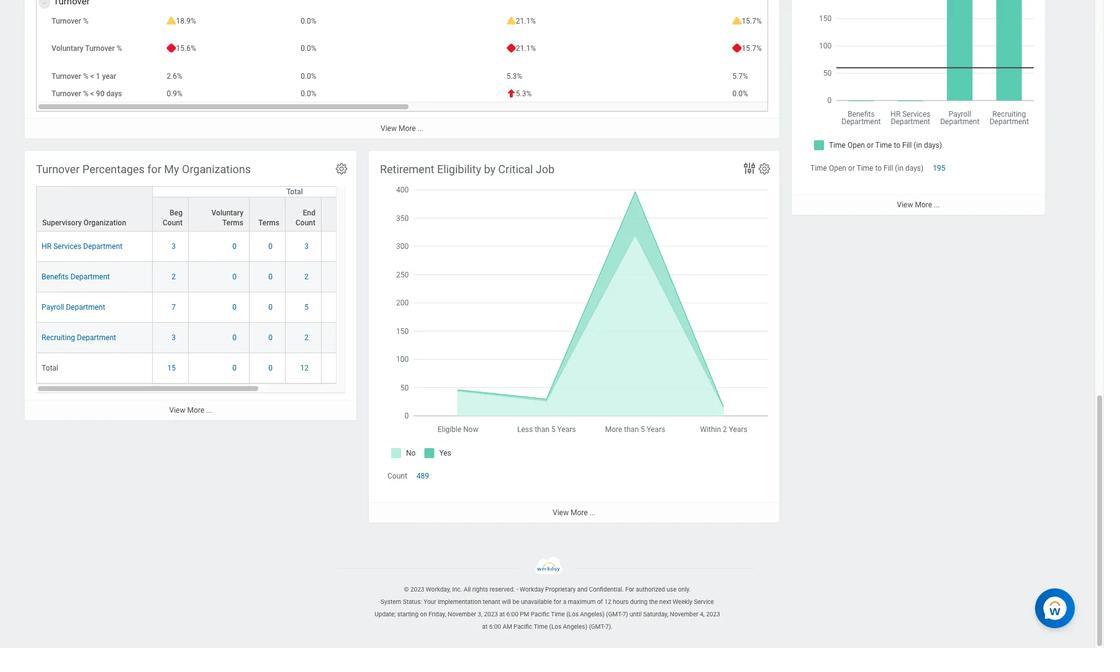 Task type: vqa. For each thing, say whether or not it's contained in the screenshot.
© 2023 Workday, Inc. All Rights Reserved. - Workday Proprietary And Confidential. For Authorized Use Only. System Status: Your Implementation Tenant Will Be Unavailable For A Maximum Of 12 Hours During The Next Weekly Service Update; Starting On Friday, November 3, 2023 At 6:00 Pm Pacific Time (Los Angeles) (Gmt-7) Until Saturday, November 4, 2023 At 6:00 Am Pacific Time (Los Angeles) (Gmt-7).
yes



Task type: locate. For each thing, give the bounding box(es) containing it.
1 21.1% from the top
[[516, 17, 536, 26]]

3 button down end count on the left
[[304, 242, 311, 252]]

voluntary turnover % image for recruiting department
[[327, 333, 377, 343]]

november down weekly
[[670, 611, 699, 618]]

(los down 'unavailable'
[[549, 624, 562, 630]]

1 vertical spatial (los
[[549, 624, 562, 630]]

voluntary turnover % image
[[327, 242, 377, 252], [327, 272, 377, 282], [327, 303, 377, 313], [327, 333, 377, 343], [327, 363, 377, 373]]

6:00 left am at the bottom of page
[[489, 624, 501, 630]]

1 vertical spatial 15.7%
[[742, 44, 762, 53]]

3 button down beg count at the top of the page
[[172, 242, 178, 252]]

voluntary down turnover %
[[52, 44, 83, 53]]

... inside the turnover percentages for my organizations element
[[206, 406, 212, 415]]

time left "open"
[[811, 164, 827, 173]]

7
[[172, 303, 176, 312]]

tenant
[[483, 599, 500, 606]]

percentages
[[82, 163, 145, 176]]

starting
[[397, 611, 419, 618]]

confidential.
[[589, 586, 624, 593]]

2 21.1% from the top
[[516, 44, 536, 53]]

1 horizontal spatial 2023
[[484, 611, 498, 618]]

0 vertical spatial (los
[[567, 611, 579, 618]]

12 right "of" in the right of the page
[[605, 599, 612, 606]]

4 row from the top
[[36, 262, 437, 293]]

21.1% for 15.6%
[[516, 44, 536, 53]]

2 voluntary turnover % image from the top
[[327, 272, 377, 282]]

0.0% for turnover % < 1 year
[[301, 72, 317, 81]]

1 horizontal spatial for
[[554, 599, 562, 606]]

1 horizontal spatial 12
[[605, 599, 612, 606]]

2 < from the top
[[90, 89, 94, 98]]

0 horizontal spatial (gmt-
[[589, 624, 605, 630]]

2 row from the top
[[36, 187, 437, 232]]

supervisory organization column header
[[36, 186, 153, 232]]

terms left terms popup button
[[222, 219, 243, 227]]

update;
[[375, 611, 396, 618]]

2023 right '©' in the bottom left of the page
[[410, 586, 424, 593]]

turnover up turnover % < 1 year
[[52, 17, 81, 26]]

2 for 3
[[304, 334, 309, 342]]

1 november from the left
[[448, 611, 476, 618]]

0 vertical spatial voluntary turnover %
[[52, 44, 122, 53]]

count left 489
[[388, 472, 407, 481]]

global support organization health element
[[25, 0, 1104, 139]]

and
[[577, 586, 588, 593]]

row
[[36, 186, 437, 232], [36, 187, 437, 232], [36, 232, 437, 262], [36, 262, 437, 293], [36, 293, 437, 323], [36, 323, 437, 353], [36, 353, 437, 384]]

department inside the payroll department link
[[66, 303, 105, 312]]

for left a
[[554, 599, 562, 606]]

more inside the turnover percentages for my organizations element
[[187, 406, 204, 415]]

a
[[563, 599, 567, 606]]

view inside "average time to fill positions" element
[[897, 201, 913, 209]]

by
[[484, 163, 496, 176]]

november down implementation
[[448, 611, 476, 618]]

count down beg
[[163, 219, 183, 227]]

pacific down 'unavailable'
[[531, 611, 550, 618]]

time
[[811, 164, 827, 173], [857, 164, 874, 173], [551, 611, 565, 618], [534, 624, 548, 630]]

recruiting department
[[42, 334, 116, 342]]

... inside view more ... link
[[418, 124, 424, 133]]

end count
[[296, 209, 316, 227]]

view more ... inside global support organization health element
[[381, 124, 424, 133]]

for left my
[[147, 163, 161, 176]]

0 vertical spatial 5.3%
[[507, 72, 522, 81]]

1 horizontal spatial voluntary turnover %
[[339, 209, 376, 227]]

2 horizontal spatial count
[[388, 472, 407, 481]]

(gmt- up 7).
[[606, 611, 623, 618]]

0 horizontal spatial voluntary turnover %
[[52, 44, 122, 53]]

view more ... link inside global support organization health element
[[25, 118, 779, 139]]

3,
[[478, 611, 483, 618]]

(los down maximum
[[567, 611, 579, 618]]

count inside popup button
[[296, 219, 316, 227]]

21.1%
[[516, 17, 536, 26], [516, 44, 536, 53]]

0 horizontal spatial for
[[147, 163, 161, 176]]

angeles) down "of" in the right of the page
[[580, 611, 605, 618]]

1 vertical spatial for
[[554, 599, 562, 606]]

2 horizontal spatial 2023
[[706, 611, 720, 618]]

0 horizontal spatial november
[[448, 611, 476, 618]]

more inside global support organization health element
[[399, 124, 416, 133]]

view more ...
[[381, 124, 424, 133], [897, 201, 940, 209], [169, 406, 212, 415], [553, 509, 596, 518]]

terms left end count popup button
[[258, 219, 279, 227]]

0 horizontal spatial voluntary
[[52, 44, 83, 53]]

turnover up the supervisory
[[36, 163, 80, 176]]

total down recruiting
[[42, 364, 58, 373]]

1 vertical spatial voluntary turnover %
[[339, 209, 376, 227]]

footer
[[0, 557, 1095, 634]]

1 horizontal spatial terms
[[258, 219, 279, 227]]

1 horizontal spatial november
[[670, 611, 699, 618]]

count inside popup button
[[163, 219, 183, 227]]

0 vertical spatial total
[[286, 188, 303, 196]]

configure and view chart data image
[[742, 161, 757, 176]]

< left 1
[[90, 72, 94, 81]]

am
[[503, 624, 512, 630]]

retirement eligibility by critical job element
[[369, 151, 779, 523]]

5
[[304, 303, 309, 312]]

489 button
[[417, 471, 431, 481]]

row containing beg count
[[36, 187, 437, 232]]

maximum
[[568, 599, 596, 606]]

2 button for 2
[[304, 272, 311, 282]]

turnover up 1
[[85, 44, 115, 53]]

view more ... link
[[25, 118, 779, 139], [792, 195, 1045, 215], [25, 400, 357, 421], [369, 503, 779, 523]]

pacific down pm
[[514, 624, 532, 630]]

department right recruiting
[[77, 334, 116, 342]]

turnover down turnover % < 1 year
[[52, 89, 81, 98]]

view inside global support organization health element
[[381, 124, 397, 133]]

0 horizontal spatial terms
[[222, 219, 243, 227]]

pm
[[520, 611, 529, 618]]

0.0%
[[301, 17, 317, 26], [301, 44, 317, 53], [301, 72, 317, 81], [301, 89, 317, 98], [733, 89, 748, 98]]

at down 3,
[[482, 624, 488, 630]]

% inside the voluntary turnover %
[[371, 219, 376, 227]]

3 button down 7 button
[[172, 333, 178, 343]]

0 button
[[232, 242, 239, 252], [268, 242, 275, 252], [232, 272, 239, 282], [268, 272, 275, 282], [232, 303, 239, 313], [268, 303, 275, 313], [232, 333, 239, 343], [268, 333, 275, 343], [232, 363, 239, 373], [268, 363, 275, 373]]

0 vertical spatial 12
[[300, 364, 309, 373]]

at down will
[[500, 611, 505, 618]]

voluntary turnover % inside voluntary turnover % popup button
[[339, 209, 376, 227]]

12
[[300, 364, 309, 373], [605, 599, 612, 606]]

at
[[500, 611, 505, 618], [482, 624, 488, 630]]

turnover up "turnover % < 90 days"
[[52, 72, 81, 81]]

voluntary terms button
[[189, 198, 249, 231]]

department inside recruiting department link
[[77, 334, 116, 342]]

15.7% for 15.6%
[[742, 44, 762, 53]]

hr
[[42, 242, 52, 251]]

2023 right "4,"
[[706, 611, 720, 618]]

1 horizontal spatial total
[[286, 188, 303, 196]]

voluntary turnover %
[[52, 44, 122, 53], [339, 209, 376, 227]]

1 vertical spatial at
[[482, 624, 488, 630]]

1 vertical spatial total
[[42, 364, 58, 373]]

voluntary terms
[[212, 209, 243, 227]]

beg count column header
[[153, 187, 189, 232]]

1 horizontal spatial at
[[500, 611, 505, 618]]

1 vertical spatial (gmt-
[[589, 624, 605, 630]]

7)
[[623, 611, 628, 618]]

0 vertical spatial 15.7%
[[742, 17, 762, 26]]

organizations
[[182, 163, 251, 176]]

6 row from the top
[[36, 323, 437, 353]]

3 down 7 button
[[172, 334, 176, 342]]

1 < from the top
[[90, 72, 94, 81]]

2 15.7% from the top
[[742, 44, 762, 53]]

21.1% for 18.9%
[[516, 17, 536, 26]]

2 button down 5 button
[[304, 333, 311, 343]]

5.3%
[[507, 72, 522, 81], [516, 89, 532, 98]]

0 vertical spatial 6:00
[[507, 611, 519, 618]]

angeles) down maximum
[[563, 624, 588, 630]]

turnover for turnover % < 1 year
[[52, 72, 81, 81]]

< left 90
[[90, 89, 94, 98]]

more
[[399, 124, 416, 133], [915, 201, 932, 209], [187, 406, 204, 415], [571, 509, 588, 518]]

count
[[163, 219, 183, 227], [296, 219, 316, 227], [388, 472, 407, 481]]

retirement
[[380, 163, 434, 176]]

all
[[464, 586, 471, 593]]

0 horizontal spatial 2023
[[410, 586, 424, 593]]

(gmt- down "of" in the right of the page
[[589, 624, 605, 630]]

2 up 7
[[172, 273, 176, 281]]

voluntary
[[52, 44, 83, 53], [212, 209, 243, 217], [344, 209, 376, 217]]

0 vertical spatial for
[[147, 163, 161, 176]]

department inside benefits department link
[[71, 273, 110, 281]]

2 button for 3
[[304, 333, 311, 343]]

voluntary down the configure turnover percentages for my organizations "image"
[[344, 209, 376, 217]]

1 horizontal spatial (gmt-
[[606, 611, 623, 618]]

1 vertical spatial <
[[90, 89, 94, 98]]

row containing benefits department
[[36, 262, 437, 293]]

more inside retirement eligibility by critical job element
[[571, 509, 588, 518]]

1 horizontal spatial count
[[296, 219, 316, 227]]

0 horizontal spatial at
[[482, 624, 488, 630]]

0 vertical spatial (gmt-
[[606, 611, 623, 618]]

1 vertical spatial angeles)
[[563, 624, 588, 630]]

year
[[102, 72, 116, 81]]

3 row from the top
[[36, 232, 437, 262]]

angeles)
[[580, 611, 605, 618], [563, 624, 588, 630]]

0 horizontal spatial 6:00
[[489, 624, 501, 630]]

2 button up 7
[[172, 272, 178, 282]]

(los
[[567, 611, 579, 618], [549, 624, 562, 630]]

turnover right end count on the left
[[339, 219, 369, 227]]

2 for 2
[[304, 273, 309, 281]]

3 down beg count at the top of the page
[[172, 242, 176, 251]]

1 vertical spatial 12
[[605, 599, 612, 606]]

0.9%
[[167, 89, 183, 98]]

voluntary turnover % up turnover % < 1 year
[[52, 44, 122, 53]]

1 terms from the left
[[222, 219, 243, 227]]

6:00 left pm
[[507, 611, 519, 618]]

3 for 3
[[172, 242, 176, 251]]

department down hr services department
[[71, 273, 110, 281]]

proprietary
[[545, 586, 576, 593]]

voluntary left terms popup button
[[212, 209, 243, 217]]

90
[[96, 89, 105, 98]]

0 horizontal spatial count
[[163, 219, 183, 227]]

view more ... inside "average time to fill positions" element
[[897, 201, 940, 209]]

saturday,
[[643, 611, 668, 618]]

terms column header
[[250, 187, 286, 232]]

for
[[147, 163, 161, 176], [554, 599, 562, 606]]

2 button up 5
[[304, 272, 311, 282]]

2 horizontal spatial voluntary
[[344, 209, 376, 217]]

0 vertical spatial 21.1%
[[516, 17, 536, 26]]

voluntary turnover % right end
[[339, 209, 376, 227]]

12 down 5
[[300, 364, 309, 373]]

3 button for 3
[[172, 242, 178, 252]]

of
[[597, 599, 603, 606]]

for inside © 2023 workday, inc. all rights reserved. - workday proprietary and confidential. for authorized use only. system status: your implementation tenant will be unavailable for a maximum of 12 hours during the next weekly service update; starting on friday, november 3, 2023 at 6:00 pm pacific time (los angeles) (gmt-7) until saturday, november 4, 2023 at 6:00 am pacific time (los angeles) (gmt-7).
[[554, 599, 562, 606]]

turnover inside the voluntary turnover %
[[339, 219, 369, 227]]

view inside retirement eligibility by critical job element
[[553, 509, 569, 518]]

terms
[[222, 219, 243, 227], [258, 219, 279, 227]]

configure turnover percentages for my organizations image
[[335, 162, 348, 176]]

voluntary terms column header
[[189, 187, 250, 232]]

2 up 5
[[304, 273, 309, 281]]

1 horizontal spatial voluntary
[[212, 209, 243, 217]]

< for 1
[[90, 72, 94, 81]]

4 voluntary turnover % image from the top
[[327, 333, 377, 343]]

0 vertical spatial at
[[500, 611, 505, 618]]

2023 right 3,
[[484, 611, 498, 618]]

0 vertical spatial <
[[90, 72, 94, 81]]

0 horizontal spatial (los
[[549, 624, 562, 630]]

1 horizontal spatial (los
[[567, 611, 579, 618]]

1 vertical spatial 21.1%
[[516, 44, 536, 53]]

department up recruiting department link
[[66, 303, 105, 312]]

department for recruiting department
[[77, 334, 116, 342]]

system
[[381, 599, 401, 606]]

turnover for turnover percentages for my organizations
[[36, 163, 80, 176]]

count down end
[[296, 219, 316, 227]]

workday
[[520, 586, 544, 593]]

2 down 5 button
[[304, 334, 309, 342]]

time down a
[[551, 611, 565, 618]]

implementation
[[438, 599, 481, 606]]

november
[[448, 611, 476, 618], [670, 611, 699, 618]]

0 horizontal spatial 12
[[300, 364, 309, 373]]

3
[[172, 242, 176, 251], [304, 242, 309, 251], [172, 334, 176, 342]]

voluntary inside the voluntary turnover %
[[344, 209, 376, 217]]

weekly
[[673, 599, 692, 606]]

12 inside © 2023 workday, inc. all rights reserved. - workday proprietary and confidential. for authorized use only. system status: your implementation tenant will be unavailable for a maximum of 12 hours during the next weekly service update; starting on friday, november 3, 2023 at 6:00 pm pacific time (los angeles) (gmt-7) until saturday, november 4, 2023 at 6:00 am pacific time (los angeles) (gmt-7).
[[605, 599, 612, 606]]

total up end count popup button
[[286, 188, 303, 196]]

turnover for turnover % < 90 days
[[52, 89, 81, 98]]

1 15.7% from the top
[[742, 17, 762, 26]]

department down the organization at the top of page
[[83, 242, 123, 251]]

2 button
[[172, 272, 178, 282], [304, 272, 311, 282], [304, 333, 311, 343]]

3 voluntary turnover % image from the top
[[327, 303, 377, 313]]

voluntary inside column header
[[212, 209, 243, 217]]

5 row from the top
[[36, 293, 437, 323]]

1 voluntary turnover % image from the top
[[327, 242, 377, 252]]



Task type: describe. For each thing, give the bounding box(es) containing it.
recruiting
[[42, 334, 75, 342]]

friday,
[[429, 611, 446, 618]]

terms button
[[250, 198, 285, 231]]

hr services department link
[[42, 240, 123, 251]]

authorized
[[636, 586, 665, 593]]

count inside retirement eligibility by critical job element
[[388, 472, 407, 481]]

end count column header
[[286, 187, 322, 232]]

the
[[649, 599, 658, 606]]

voluntary turnover % image for hr services department
[[327, 242, 377, 252]]

195 button
[[933, 163, 947, 173]]

row containing payroll department
[[36, 293, 437, 323]]

2.6%
[[167, 72, 183, 81]]

© 2023 workday, inc. all rights reserved. - workday proprietary and confidential. for authorized use only. system status: your implementation tenant will be unavailable for a maximum of 12 hours during the next weekly service update; starting on friday, november 3, 2023 at 6:00 pm pacific time (los angeles) (gmt-7) until saturday, november 4, 2023 at 6:00 am pacific time (los angeles) (gmt-7).
[[375, 586, 720, 630]]

service
[[694, 599, 714, 606]]

195
[[933, 164, 946, 173]]

0 vertical spatial pacific
[[531, 611, 550, 618]]

view inside the turnover percentages for my organizations element
[[169, 406, 185, 415]]

terms inside voluntary terms
[[222, 219, 243, 227]]

(in
[[895, 164, 904, 173]]

15.6%
[[176, 44, 196, 53]]

3 for 2
[[172, 334, 176, 342]]

489
[[417, 472, 429, 481]]

12 inside 12 button
[[300, 364, 309, 373]]

< for 90
[[90, 89, 94, 98]]

reserved.
[[490, 586, 515, 593]]

until
[[630, 611, 642, 618]]

job
[[536, 163, 555, 176]]

time down 'unavailable'
[[534, 624, 548, 630]]

turnover % < 1 year
[[52, 72, 116, 81]]

7).
[[605, 624, 613, 630]]

% for turnover % < 90 days
[[83, 89, 89, 98]]

days
[[106, 89, 122, 98]]

organization
[[84, 219, 126, 227]]

workday,
[[426, 586, 451, 593]]

5.7%
[[733, 72, 748, 81]]

time right or
[[857, 164, 874, 173]]

18.9%
[[176, 17, 196, 26]]

0 horizontal spatial total
[[42, 364, 58, 373]]

15.7% for 18.9%
[[742, 17, 762, 26]]

benefits department
[[42, 273, 110, 281]]

1 vertical spatial 5.3%
[[516, 89, 532, 98]]

next
[[660, 599, 671, 606]]

beg count
[[163, 209, 183, 227]]

0 vertical spatial angeles)
[[580, 611, 605, 618]]

department for payroll department
[[66, 303, 105, 312]]

inc.
[[452, 586, 462, 593]]

unavailable
[[521, 599, 552, 606]]

hours
[[613, 599, 629, 606]]

row containing recruiting department
[[36, 323, 437, 353]]

retirement eligibility by critical job
[[380, 163, 555, 176]]

turnover %
[[52, 17, 89, 26]]

3 button for 2
[[172, 333, 178, 343]]

1 vertical spatial 6:00
[[489, 624, 501, 630]]

services
[[53, 242, 81, 251]]

12 button
[[300, 363, 311, 373]]

only.
[[678, 586, 691, 593]]

total element
[[42, 362, 58, 373]]

0.0% for voluntary turnover %
[[301, 44, 317, 53]]

benefits department link
[[42, 270, 110, 281]]

turnover percentages for my organizations
[[36, 163, 251, 176]]

average time to fill positions element
[[792, 0, 1045, 215]]

my
[[164, 163, 179, 176]]

critical
[[498, 163, 533, 176]]

1 horizontal spatial 6:00
[[507, 611, 519, 618]]

open
[[829, 164, 847, 173]]

beg count button
[[153, 198, 188, 231]]

0.0% for turnover %
[[301, 17, 317, 26]]

voluntary turnover % image for payroll department
[[327, 303, 377, 313]]

voluntary turnover % inside global support organization health element
[[52, 44, 122, 53]]

footer containing © 2023 workday, inc. all rights reserved. - workday proprietary and confidential. for authorized use only. system status: your implementation tenant will be unavailable for a maximum of 12 hours during the next weekly service update; starting on friday, november 3, 2023 at 6:00 pm pacific time (los angeles) (gmt-7) until saturday, november 4, 2023 at 6:00 am pacific time (los angeles) (gmt-7).
[[0, 557, 1095, 634]]

will
[[502, 599, 511, 606]]

... inside retirement eligibility by critical job element
[[590, 509, 596, 518]]

count for end
[[296, 219, 316, 227]]

2 november from the left
[[670, 611, 699, 618]]

voluntary turnover % button
[[322, 198, 382, 231]]

to
[[875, 164, 882, 173]]

department for benefits department
[[71, 273, 110, 281]]

view more ... inside retirement eligibility by critical job element
[[553, 509, 596, 518]]

0.0% for turnover % < 90 days
[[301, 89, 317, 98]]

configure retirement eligibility by critical job image
[[758, 162, 771, 176]]

total inside popup button
[[286, 188, 303, 196]]

supervisory organization
[[42, 219, 126, 227]]

voluntary inside global support organization health element
[[52, 44, 83, 53]]

during
[[630, 599, 648, 606]]

days)
[[906, 164, 924, 173]]

1 row from the top
[[36, 186, 437, 232]]

-
[[517, 586, 518, 593]]

voluntary turnover % image for benefits department
[[327, 272, 377, 282]]

your
[[424, 599, 436, 606]]

collapse image
[[39, 0, 47, 11]]

payroll department link
[[42, 301, 105, 312]]

department inside hr services department link
[[83, 242, 123, 251]]

1
[[96, 72, 100, 81]]

beg
[[170, 209, 183, 217]]

end
[[303, 209, 316, 217]]

time open or time to fill (in days)
[[811, 164, 924, 173]]

% for turnover %
[[83, 17, 89, 26]]

5 button
[[304, 303, 311, 313]]

benefits
[[42, 273, 69, 281]]

row containing hr services department
[[36, 232, 437, 262]]

count for beg
[[163, 219, 183, 227]]

payroll department
[[42, 303, 105, 312]]

or
[[848, 164, 855, 173]]

voluntary for voluntary turnover % popup button
[[344, 209, 376, 217]]

eligibility
[[437, 163, 481, 176]]

% for turnover % < 1 year
[[83, 72, 89, 81]]

fill
[[884, 164, 893, 173]]

2 terms from the left
[[258, 219, 279, 227]]

1 vertical spatial pacific
[[514, 624, 532, 630]]

payroll
[[42, 303, 64, 312]]

4,
[[700, 611, 705, 618]]

on
[[420, 611, 427, 618]]

... inside "average time to fill positions" element
[[934, 201, 940, 209]]

total button
[[153, 187, 437, 197]]

turnover for turnover %
[[52, 17, 81, 26]]

3 down end count on the left
[[304, 242, 309, 251]]

be
[[513, 599, 520, 606]]

5 voluntary turnover % image from the top
[[327, 363, 377, 373]]

supervisory organization button
[[37, 187, 152, 231]]

supervisory
[[42, 219, 82, 227]]

recruiting department link
[[42, 331, 116, 342]]

7 row from the top
[[36, 353, 437, 384]]

turnover % < 90 days
[[52, 89, 122, 98]]

end count button
[[286, 198, 321, 231]]

rights
[[472, 586, 488, 593]]

voluntary for voluntary terms popup button
[[212, 209, 243, 217]]

turnover percentages for my organizations element
[[25, 151, 437, 421]]

more inside "average time to fill positions" element
[[915, 201, 932, 209]]

view more ... inside the turnover percentages for my organizations element
[[169, 406, 212, 415]]

use
[[667, 586, 677, 593]]



